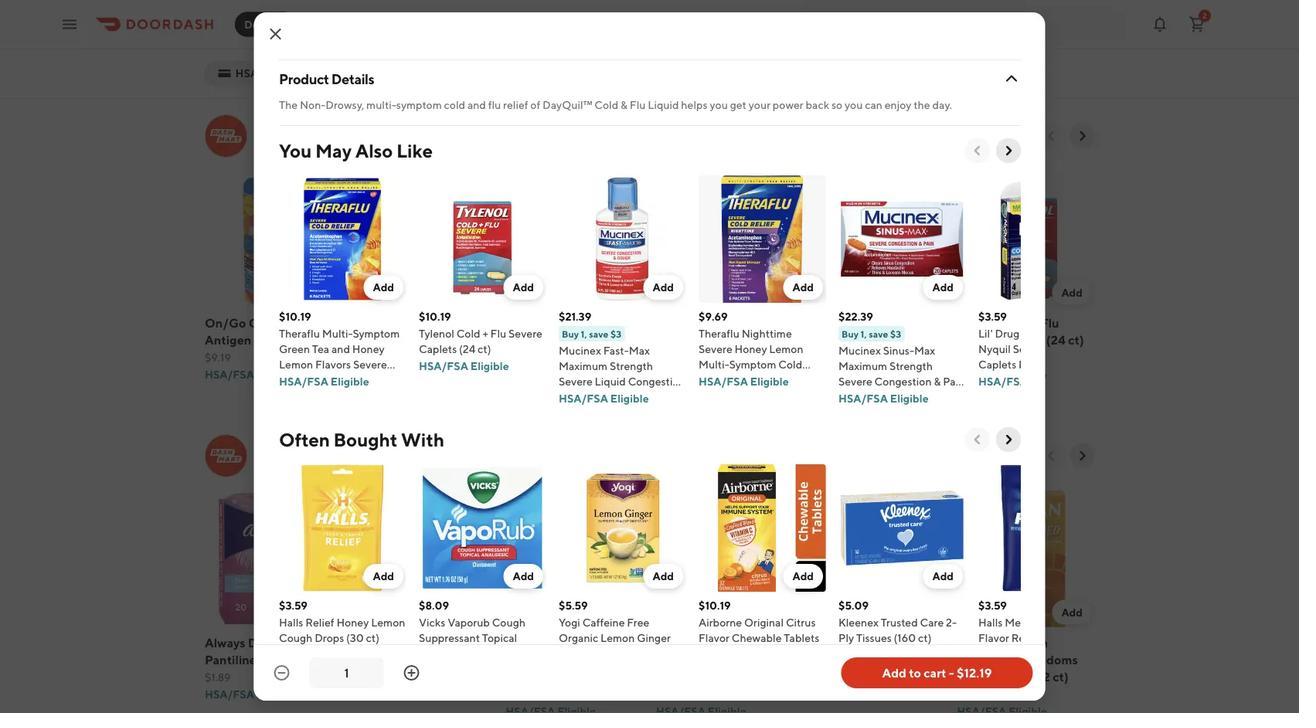 Task type: vqa. For each thing, say whether or not it's contained in the screenshot.


Task type: describe. For each thing, give the bounding box(es) containing it.
tea inside $5.59 yogi caffeine free organic lemon ginger herbal tea bags (16 ct)
[[594, 648, 611, 660]]

4.5
[[337, 67, 353, 80]]

add for vicks vaporub cough suppressant topical analgesic ointment (1.76 oz) image
[[513, 570, 534, 583]]

always pure cotton with flexfoam size 5 extra heavy overnight with wings pads (18 ct)
[[506, 636, 639, 701]]

zyrtec
[[656, 0, 693, 10]]

heavy for overnight
[[539, 670, 575, 684]]

previous button of carousel image for next button of carousel icon
[[970, 432, 985, 448]]

fast-
[[603, 344, 629, 357]]

oz) inside $21.39 buy 1, save $3 mucinex fast-max maximum strength severe liquid congestion & cough medicine (6 oz)
[[664, 391, 679, 404]]

drowsy,
[[325, 99, 364, 111]]

relief inside the halls relief honey lemon cough drops (30 ct) $3.59 hsa/fsa eligible
[[838, 316, 872, 330]]

15 for in stock essentials
[[379, 141, 391, 156]]

(5
[[693, 12, 705, 27]]

$3.59 for $3.59 halls relief honey lemon cough drops (30 ct)
[[279, 600, 307, 612]]

eligible inside $23.99 hsa/fsa eligible
[[407, 65, 445, 78]]

$10.19 inside tylenol cold + flu severe caplets (24 ct) $10.19 hsa/fsa eligible
[[957, 351, 989, 364]]

ct) inside always daily thin pantiliners (20 ct) $1.89 hsa/fsa eligible
[[292, 653, 308, 667]]

0 vertical spatial liquid
[[648, 99, 679, 111]]

drops inside $3.59 halls relief honey lemon cough drops (30 ct)
[[314, 632, 344, 645]]

hsa/fsa inside $10.19 tylenol cold + flu severe caplets (24 ct) hsa/fsa eligible
[[419, 360, 468, 373]]

children's
[[403, 0, 462, 10]]

(0.38
[[462, 30, 493, 44]]

(24 inside tylenol cold + flu severe caplets (24 ct) $10.19 hsa/fsa eligible
[[1046, 333, 1066, 347]]

can
[[865, 99, 883, 111]]

trojan
[[957, 636, 993, 650]]

(10
[[851, 30, 869, 44]]

ultra inside trojan premium lubricated condoms ultra ribbed (12 ct) $11.19
[[957, 670, 986, 684]]

24 for flonase
[[252, 0, 267, 10]]

0 vertical spatial condoms
[[831, 636, 887, 650]]

relief inside claritin 24 hour non- drowsy allergy relief tablets (10 ct) $14.99
[[896, 12, 930, 27]]

and for flu
[[467, 99, 486, 111]]

(1.76
[[519, 648, 541, 660]]

always pure cotton with flexfoam size 5 extra heavy overnight with wings pads (18 ct) image
[[506, 490, 644, 628]]

(30 for $3.59 halls relief honey lemon cough drops (30 ct)
[[346, 632, 364, 645]]

severe inside $3.59 lil' drug store vicks nyquil severe cold & flu caplets maximum strength (4 ct)
[[1013, 343, 1047, 356]]

add for theraflu multi- symptom green tea and honey lemon flavors severe cold medicine powder packets (6 ct)'s theraflu multi-symptom green tea and honey lemon flavors severe cold medicine powder packets (6 ct) image
[[760, 286, 782, 299]]

$3 for fast-
[[610, 329, 621, 339]]

ct) inside claritin 24 hour non- drowsy allergy relief tablets (10 ct) $14.99
[[872, 30, 888, 44]]

2 vertical spatial non-
[[299, 99, 325, 111]]

always infinity flexfoam with wings unscented pads extra heavy flow size 3 (28 ct)
[[656, 636, 783, 714]]

hour for allergy
[[869, 0, 898, 10]]

add inside button
[[883, 666, 907, 681]]

• 15 min for in stock essentials
[[371, 141, 415, 156]]

halls relief honey lemon cough drops (30 ct) $3.59 hsa/fsa eligible
[[807, 316, 925, 398]]

hsa/fsa button
[[204, 61, 294, 86]]

product details button
[[279, 60, 1021, 97]]

multi- inside $9.69 theraflu nighttime severe honey lemon multi-symptom cold relief packets (6 ct)
[[699, 358, 729, 371]]

(18
[[604, 687, 621, 701]]

mucinex for $21.39
[[559, 344, 601, 357]]

tea inside theraflu multi- symptom green tea and honey lemon flavors severe cold medicine powder packets (6 ct)
[[752, 333, 772, 347]]

1 horizontal spatial previous button of carousel image
[[1044, 448, 1060, 464]]

2
[[1203, 11, 1208, 20]]

$3.59 for $3.59 halls mentho-lyptus flavor relief drops (30 ct)
[[978, 600, 1007, 612]]

topical
[[482, 632, 517, 645]]

mucinex fast-max maximum strength severe liquid congestion & cough medicine (6 oz) image
[[559, 176, 686, 303]]

with for wings
[[715, 653, 741, 667]]

with down (1.76
[[506, 687, 531, 701]]

ct) inside $3.59 lil' drug store vicks nyquil severe cold & flu caplets maximum strength (4 ct)
[[1036, 374, 1050, 387]]

hello
[[355, 636, 386, 650]]

cold inside $10.19 tylenol cold + flu severe caplets (24 ct) hsa/fsa eligible
[[456, 327, 480, 340]]

halls relief honey lemon cough drops (30 ct) image for $3.59
[[279, 465, 406, 592]]

suppressant
[[419, 632, 480, 645]]

with
[[401, 429, 444, 451]]

free
[[627, 617, 649, 629]]

cold inside tylenol cold + flu severe caplets (24 ct) $10.19 hsa/fsa eligible
[[1001, 316, 1029, 330]]

extra for 3
[[752, 670, 783, 684]]

tea inside $10.19 theraflu multi-symptom green tea and honey lemon flavors severe cold medicine powder packets (6 ct)
[[312, 343, 329, 356]]

1, for $21.39
[[581, 329, 587, 339]]

spray inside flonase children's non-drowsy allergy relief nasal spray (0.38 oz)
[[426, 30, 459, 44]]

$3.59 lil' drug store vicks nyquil severe cold & flu caplets maximum strength (4 ct)
[[978, 310, 1100, 387]]

non- inside flonase children's non-drowsy allergy relief nasal spray (0.38 oz)
[[355, 12, 385, 27]]

size inside always pure cotton with flexfoam size 5 extra heavy overnight with wings pads (18 ct)
[[593, 653, 617, 667]]

add for trojan premium lubricated condoms ultra ribbed (12 ct) image
[[1061, 606, 1083, 619]]

the
[[914, 99, 930, 111]]

cough inside $8.09 vicks vaporub cough suppressant topical analgesic ointment (1.76 oz)
[[492, 617, 525, 629]]

original
[[744, 617, 784, 629]]

theraflu multi- symptom green tea and honey lemon flavors severe cold medicine powder packets (6 ct)
[[656, 316, 772, 415]]

lemon inside $10.19 theraflu multi-symptom green tea and honey lemon flavors severe cold medicine powder packets (6 ct)
[[279, 358, 313, 371]]

flonase for relief
[[355, 0, 400, 10]]

sinus-
[[883, 344, 914, 357]]

(8
[[452, 333, 464, 347]]

ct) inside $10.19 tylenol cold + flu severe caplets (24 ct) hsa/fsa eligible
[[477, 343, 491, 356]]

extra for wings
[[506, 670, 536, 684]]

hsa/fsa inside $23.99 hsa/fsa eligible
[[355, 65, 404, 78]]

& inside vicks dayquil cold & flu relief liquid (8 oz) $12.19 hsa/fsa eligible
[[469, 316, 477, 330]]

kleenex
[[838, 617, 879, 629]]

always daily thin pantiliners (20 ct) image
[[204, 490, 343, 628]]

soothing
[[584, 30, 637, 44]]

flu inside vicks dayquil cold & flu relief liquid (8 oz) $12.19 hsa/fsa eligible
[[355, 333, 374, 347]]

so
[[831, 99, 842, 111]]

flavor for halls
[[978, 632, 1009, 645]]

-
[[949, 666, 955, 681]]

hello cake so-low men's lotion (1.7 oz) $10.29
[[355, 636, 472, 684]]

sore
[[506, 30, 532, 44]]

halls for $3.59 halls mentho-lyptus flavor relief drops (30 ct)
[[978, 617, 1003, 629]]

add for on/go one covid-19 antigen home test image
[[309, 286, 330, 299]]

strength for sinus-
[[889, 360, 933, 373]]

hsa/fsa inside $10.19 hsa/fsa eligible
[[656, 385, 705, 398]]

analgesic
[[419, 648, 467, 660]]

from for intimate
[[260, 461, 290, 476]]

$21.39 buy 1, save $3 mucinex fast-max maximum strength severe liquid congestion & cough medicine (6 oz)
[[559, 310, 685, 404]]

mucinex for $22.39
[[838, 344, 881, 357]]

product details
[[279, 70, 374, 87]]

ginger
[[637, 632, 671, 645]]

green inside theraflu multi- symptom green tea and honey lemon flavors severe cold medicine powder packets (6 ct)
[[713, 333, 750, 347]]

tylenol inside tylenol cold + flu severe caplets (24 ct) $10.19 hsa/fsa eligible
[[957, 316, 999, 330]]

add for mucinex fast-max maximum strength severe liquid congestion & cough medicine (6 oz) image
[[652, 281, 674, 294]]

theraflu inside the theraflu nighttime severe honey lemon multi-symptom cold relief packets (6 ct)
[[506, 316, 554, 330]]

previous button of carousel image for next button of carousel image for in stock essentials
[[1044, 128, 1060, 144]]

tylenol cold + flu severe caplets (24 ct) image for $10.19
[[419, 176, 546, 303]]

ply inside puffs ultra soft 2-ply facial tissues (48 ct)
[[1061, 0, 1079, 10]]

severe inside $10.19 tylenol cold + flu severe caplets (24 ct) hsa/fsa eligible
[[508, 327, 542, 340]]

severe inside tylenol cold + flu severe caplets (24 ct) $10.19 hsa/fsa eligible
[[957, 333, 997, 347]]

low
[[441, 636, 465, 650]]

cough inside $21.39 buy 1, save $3 mucinex fast-max maximum strength severe liquid congestion & cough medicine (6 oz)
[[568, 391, 601, 404]]

tylenol cold + flu severe caplets (24 ct) image for tylenol
[[957, 170, 1095, 308]]

day.
[[932, 99, 952, 111]]

0 vertical spatial previous button of carousel image
[[970, 143, 985, 158]]

all for in stock essentials
[[1004, 130, 1018, 142]]

trojan premium lubricated condoms ultra ribbed (12 ct) $11.19
[[957, 636, 1078, 701]]

decrease quantity by 1 image
[[273, 664, 291, 683]]

claritin 24 hour non- drowsy allergy relief tablets (10 ct) $14.99
[[807, 0, 931, 61]]

pickup
[[305, 18, 340, 31]]

oz) inside hello cake so-low men's lotion (1.7 oz) $10.29
[[454, 653, 472, 667]]

maximum for mucinex fast-max maximum strength severe liquid congestion & cough medicine (6 oz)
[[559, 360, 607, 373]]

back
[[806, 99, 829, 111]]

symptom
[[396, 99, 442, 111]]

theraflu multi-symptom green tea and honey lemon flavors severe cold medicine powder packets (6 ct) image for theraflu multi- symptom green tea and honey lemon flavors severe cold medicine powder packets (6 ct)
[[656, 170, 794, 308]]

honey inside theraflu multi- symptom green tea and honey lemon flavors severe cold medicine powder packets (6 ct)
[[680, 350, 718, 364]]

powder inside $10.19 theraflu multi-symptom green tea and honey lemon flavors severe cold medicine powder packets (6 ct)
[[353, 374, 391, 387]]

oz) inside $8.09 vicks vaporub cough suppressant topical analgesic ointment (1.76 oz)
[[419, 663, 434, 676]]

liquid inside $21.39 buy 1, save $3 mucinex fast-max maximum strength severe liquid congestion & cough medicine (6 oz)
[[595, 375, 626, 388]]

severe inside $21.39 buy 1, save $3 mucinex fast-max maximum strength severe liquid congestion & cough medicine (6 oz)
[[559, 375, 592, 388]]

3
[[752, 687, 759, 701]]

essentials
[[333, 116, 418, 138]]

ct) inside $10.19 theraflu multi-symptom green tea and honey lemon flavors severe cold medicine powder packets (6 ct)
[[332, 389, 346, 402]]

lyptus
[[1049, 617, 1082, 629]]

increase quantity by 1 image
[[402, 664, 421, 683]]

powder inside theraflu multi- symptom green tea and honey lemon flavors severe cold medicine powder packets (6 ct)
[[712, 384, 757, 398]]

intimate
[[260, 436, 333, 458]]

caffeine
[[582, 617, 625, 629]]

caplets inside $3.59 lil' drug store vicks nyquil severe cold & flu caplets maximum strength (4 ct)
[[978, 358, 1017, 371]]

$10.19 for theraflu multi-symptom green tea and honey lemon flavors severe cold medicine powder packets (6 ct)
[[279, 310, 311, 323]]

(160
[[894, 632, 916, 645]]

lemon inside theraflu multi- symptom green tea and honey lemon flavors severe cold medicine powder packets (6 ct)
[[721, 350, 760, 364]]

tissues for kleenex
[[856, 632, 892, 645]]

oz) inside vicks dayquil cold & flu relief liquid (8 oz) $12.19 hsa/fsa eligible
[[467, 333, 485, 347]]

$1.89
[[204, 671, 230, 684]]

theraflu inside theraflu multi- symptom green tea and honey lemon flavors severe cold medicine powder packets (6 ct)
[[656, 316, 704, 330]]

ct) inside $9.69 theraflu nighttime severe honey lemon multi-symptom cold relief packets (6 ct)
[[783, 374, 797, 387]]

ct) inside the $22.39 buy 1, save $3 mucinex sinus-max maximum strength severe congestion & pain caplets (20 ct)
[[898, 391, 912, 404]]

condoms inside trojan premium lubricated condoms ultra ribbed (12 ct) $11.19
[[1023, 653, 1078, 667]]

• 15 min for intimate wellness
[[371, 461, 415, 476]]

flu inside $3.59 lil' drug store vicks nyquil severe cold & flu caplets maximum strength (4 ct)
[[1084, 343, 1100, 356]]

the non-drowsy, multi-symptom cold and flu relief of dayquil™ cold & flu liquid helps you get your power back so you can enjoy the day.
[[279, 99, 952, 111]]

facial
[[957, 12, 991, 27]]

see all link for in stock essentials
[[974, 124, 1027, 148]]

ribbed
[[989, 670, 1031, 684]]

ct) inside mucinex instasoothe honey & echinacea sore throat + soothing comfort drops (20 ct)
[[617, 47, 633, 61]]

vicks dayquil cold & flu relief liquid (8 oz) image
[[355, 170, 493, 308]]

vicks inside $8.09 vicks vaporub cough suppressant topical analgesic ointment (1.76 oz)
[[419, 617, 445, 629]]

symptom inside the theraflu nighttime severe honey lemon multi-symptom cold relief packets (6 ct)
[[542, 350, 596, 364]]

trojan premium lubricated condoms ultra ribbed (12 ct) image
[[957, 490, 1095, 628]]

pads inside always infinity flexfoam with wings unscented pads extra heavy flow size 3 (28 ct)
[[722, 670, 750, 684]]

save for fast-
[[589, 329, 608, 339]]

kleenex trusted care 2-ply tissues (160 ct) image
[[838, 465, 966, 592]]

flonase children's non-drowsy allergy relief nasal spray (0.38 oz)
[[355, 0, 493, 61]]

pickup button
[[295, 12, 349, 37]]

multi- inside $10.19 theraflu multi-symptom green tea and honey lemon flavors severe cold medicine powder packets (6 ct)
[[322, 327, 352, 340]]

mg
[[672, 12, 691, 27]]

cold inside the theraflu nighttime severe honey lemon multi-symptom cold relief packets (6 ct)
[[599, 350, 627, 364]]

$3.59 inside the halls relief honey lemon cough drops (30 ct) $3.59 hsa/fsa eligible
[[807, 368, 835, 381]]

maximum for mucinex sinus-max maximum strength severe congestion & pain caplets (20 ct)
[[838, 360, 887, 373]]

add for tylenol cold + flu severe caplets (24 ct) 'image' related to tylenol
[[1061, 286, 1083, 299]]

helps
[[681, 99, 708, 111]]

from for in
[[260, 141, 290, 156]]

drops inside "$3.59 halls mentho-lyptus flavor relief drops (30 ct)"
[[1043, 632, 1072, 645]]

cough inside the halls relief honey lemon cough drops (30 ct) $3.59 hsa/fsa eligible
[[849, 333, 888, 347]]

cart
[[924, 666, 947, 681]]

& inside $21.39 buy 1, save $3 mucinex fast-max maximum strength severe liquid congestion & cough medicine (6 oz)
[[559, 391, 566, 404]]

$12.19 inside button
[[957, 666, 992, 681]]

2 you from the left
[[845, 99, 863, 111]]

& inside mucinex instasoothe honey & echinacea sore throat + soothing comfort drops (20 ct)
[[546, 12, 554, 27]]

$10.19 for $10.19
[[656, 368, 688, 381]]

• for wellness
[[371, 461, 376, 476]]

nyquil
[[978, 343, 1011, 356]]

see for in stock essentials
[[983, 130, 1002, 142]]

$10.19 hsa/fsa eligible
[[656, 368, 746, 398]]

flow
[[695, 687, 723, 701]]

claritin
[[807, 0, 850, 10]]

eligible inside vicks dayquil cold & flu relief liquid (8 oz) $12.19 hsa/fsa eligible
[[407, 368, 445, 381]]

stix condoms (12 ct)
[[807, 636, 924, 650]]

flexfoam inside always pure cotton with flexfoam size 5 extra heavy overnight with wings pads (18 ct)
[[533, 653, 590, 667]]

airborne original citrus flavor chewable tablets (32 ct) image
[[699, 465, 826, 592]]

spray inside flonase 24 hour allergy relief spray $21.99
[[241, 12, 274, 27]]

unscented
[[656, 670, 719, 684]]

(6 inside $21.39 buy 1, save $3 mucinex fast-max maximum strength severe liquid congestion & cough medicine (6 oz)
[[652, 391, 662, 404]]

10
[[656, 12, 670, 27]]

see all for in stock essentials
[[983, 130, 1018, 142]]

$9.69 theraflu nighttime severe honey lemon multi-symptom cold relief packets (6 ct)
[[699, 310, 803, 387]]

$3 for sinus-
[[890, 329, 901, 339]]

intimate wellness
[[260, 436, 414, 458]]

drowsy inside claritin 24 hour non- drowsy allergy relief tablets (10 ct) $14.99
[[807, 12, 849, 27]]

get
[[730, 99, 746, 111]]

next button of carousel image for intimate wellness
[[1075, 448, 1091, 464]]

24 for claritin
[[852, 0, 867, 10]]

$21.99
[[204, 31, 237, 44]]

vicks inside $3.59 lil' drug store vicks nyquil severe cold & flu caplets maximum strength (4 ct)
[[1050, 327, 1077, 340]]

2 button
[[1182, 9, 1213, 40]]

on/go one covid-19 antigen home test image
[[204, 170, 343, 308]]

wellness
[[336, 436, 414, 458]]

vicks inside vicks dayquil cold & flu relief liquid (8 oz) $12.19 hsa/fsa eligible
[[355, 316, 386, 330]]

honey inside $3.59 halls relief honey lemon cough drops (30 ct)
[[336, 617, 369, 629]]

honey inside the halls relief honey lemon cough drops (30 ct) $3.59 hsa/fsa eligible
[[874, 316, 912, 330]]

• for stock
[[371, 141, 376, 156]]

$9.69 hsa/fsa eligible
[[506, 368, 596, 398]]

add for vicks dayquil cold & flu relief liquid (8 oz) image
[[459, 286, 481, 299]]

add for always infinity flexfoam with wings unscented pads extra heavy flow size 3 (28 ct) image
[[760, 606, 782, 619]]

flu down product details dropdown button
[[630, 99, 646, 111]]

thin
[[279, 636, 305, 650]]

dashmart for stock
[[292, 141, 348, 156]]

instasoothe
[[558, 0, 626, 10]]

(1.7
[[432, 653, 451, 667]]

(12 inside trojan premium lubricated condoms ultra ribbed (12 ct) $11.19
[[1034, 670, 1050, 684]]

relief
[[503, 99, 528, 111]]

lil'
[[978, 327, 993, 340]]

oz) inside flonase children's non-drowsy allergy relief nasal spray (0.38 oz)
[[355, 47, 373, 61]]

lemon inside $3.59 halls relief honey lemon cough drops (30 ct)
[[371, 617, 405, 629]]



Task type: locate. For each thing, give the bounding box(es) containing it.
allergy inside zyrtec allergy tablets 10 mg (5 ct)
[[696, 0, 737, 10]]

save for sinus-
[[869, 329, 888, 339]]

15 down wellness
[[379, 461, 391, 476]]

1 vertical spatial •
[[371, 461, 376, 476]]

wings inside always pure cotton with flexfoam size 5 extra heavy overnight with wings pads (18 ct)
[[533, 687, 571, 701]]

0 horizontal spatial $9.69
[[506, 368, 534, 381]]

0 vertical spatial $9.69
[[699, 310, 728, 323]]

allergy up the pickup
[[301, 0, 342, 10]]

(28
[[762, 687, 781, 701]]

ct) inside puffs ultra soft 2-ply facial tissues (48 ct)
[[1060, 12, 1076, 27]]

herbal
[[559, 648, 592, 660]]

vicks dayquil cold & flu relief liquid (8 oz) $12.19 hsa/fsa eligible
[[355, 316, 485, 381]]

powder
[[353, 374, 391, 387], [712, 384, 757, 398]]

0 vertical spatial (20
[[594, 47, 614, 61]]

1 horizontal spatial $3
[[890, 329, 901, 339]]

1 text field
[[319, 665, 375, 682]]

min for intimate wellness
[[394, 461, 415, 476]]

1 horizontal spatial theraflu nighttime severe honey lemon multi-symptom cold relief packets (6 ct) image
[[699, 176, 826, 303]]

see for intimate wellness
[[983, 450, 1002, 462]]

halls relief honey lemon cough drops (30 ct) image
[[807, 170, 945, 308], [279, 465, 406, 592]]

echinacea
[[556, 12, 616, 27]]

24
[[252, 0, 267, 10], [852, 0, 867, 10]]

hsa/fsa inside button
[[235, 67, 285, 80]]

strength down sinus-
[[889, 360, 933, 373]]

0 vertical spatial size
[[593, 653, 617, 667]]

halls left the $22.39 at the top right of the page
[[807, 316, 835, 330]]

$3.59 inside $3.59 halls relief honey lemon cough drops (30 ct)
[[279, 600, 307, 612]]

$3.59
[[978, 310, 1007, 323], [807, 368, 835, 381], [279, 600, 307, 612], [978, 600, 1007, 612]]

tablets up $14.99
[[807, 30, 849, 44]]

1 horizontal spatial theraflu multi-symptom green tea and honey lemon flavors severe cold medicine powder packets (6 ct) image
[[656, 170, 794, 308]]

allergy down 'children's'
[[430, 12, 472, 27]]

drops inside mucinex instasoothe honey & echinacea sore throat + soothing comfort drops (20 ct)
[[557, 47, 591, 61]]

eligible inside $10.19 tylenol cold + flu severe caplets (24 ct) hsa/fsa eligible
[[470, 360, 509, 373]]

flu inside tylenol cold + flu severe caplets (24 ct) $10.19 hsa/fsa eligible
[[1041, 316, 1059, 330]]

next button of carousel image
[[1075, 128, 1091, 144], [1001, 143, 1016, 158], [1075, 448, 1091, 464]]

from dashmart down intimate
[[260, 461, 348, 476]]

next button of carousel image
[[1001, 432, 1016, 448]]

0 horizontal spatial congestion
[[628, 375, 685, 388]]

cough right daily
[[279, 632, 312, 645]]

0 horizontal spatial 2-
[[946, 617, 957, 629]]

1 vertical spatial 2-
[[946, 617, 957, 629]]

$8.09
[[419, 600, 449, 612]]

caplets inside $10.19 tylenol cold + flu severe caplets (24 ct) hsa/fsa eligible
[[419, 343, 457, 356]]

packets inside $10.19 theraflu multi-symptom green tea and honey lemon flavors severe cold medicine powder packets (6 ct)
[[279, 389, 318, 402]]

1 vertical spatial liquid
[[413, 333, 450, 347]]

ct) inside the theraflu nighttime severe honey lemon multi-symptom cold relief packets (6 ct)
[[605, 367, 621, 381]]

size up overnight
[[593, 653, 617, 667]]

previous button of carousel image
[[1044, 128, 1060, 144], [970, 432, 985, 448]]

1 horizontal spatial ply
[[1061, 0, 1079, 10]]

1 vertical spatial condoms
[[1023, 653, 1078, 667]]

(30 for $3.59 halls mentho-lyptus flavor relief drops (30 ct)
[[1074, 632, 1092, 645]]

1 flexfoam from the left
[[533, 653, 590, 667]]

0 vertical spatial from dashmart
[[260, 141, 348, 156]]

1 vertical spatial 15
[[379, 461, 391, 476]]

(20 inside always daily thin pantiliners (20 ct) $1.89 hsa/fsa eligible
[[269, 653, 289, 667]]

$12.19
[[355, 351, 385, 364], [957, 666, 992, 681]]

2 • 15 min from the top
[[371, 461, 415, 476]]

1, down $21.39
[[581, 329, 587, 339]]

pads inside always pure cotton with flexfoam size 5 extra heavy overnight with wings pads (18 ct)
[[573, 687, 601, 701]]

max for fast-
[[629, 344, 650, 357]]

hour for spray
[[270, 0, 299, 10]]

lemon inside $9.69 theraflu nighttime severe honey lemon multi-symptom cold relief packets (6 ct)
[[769, 343, 803, 356]]

see all link for intimate wellness
[[974, 444, 1027, 469]]

condoms down the premium
[[1023, 653, 1078, 667]]

0 horizontal spatial medicine
[[305, 374, 351, 387]]

$11.19
[[957, 688, 985, 701]]

& inside $3.59 lil' drug store vicks nyquil severe cold & flu caplets maximum strength (4 ct)
[[1075, 343, 1082, 356]]

(30 down the lyptus
[[1074, 632, 1092, 645]]

1 horizontal spatial heavy
[[656, 687, 692, 701]]

0 horizontal spatial drowsy
[[385, 12, 428, 27]]

stix condoms (12 ct) image
[[807, 490, 945, 628]]

5
[[619, 653, 627, 667]]

+ inside tylenol cold + flu severe caplets (24 ct) $10.19 hsa/fsa eligible
[[1032, 316, 1038, 330]]

cold inside $10.19 theraflu multi-symptom green tea and honey lemon flavors severe cold medicine powder packets (6 ct)
[[279, 374, 303, 387]]

1 1, from the left
[[581, 329, 587, 339]]

medicine
[[305, 374, 351, 387], [656, 384, 710, 398], [603, 391, 649, 404]]

theraflu multi-symptom green tea and honey lemon flavors severe cold medicine powder packets (6 ct) image for $10.19
[[279, 176, 406, 303]]

0 horizontal spatial halls relief honey lemon cough drops (30 ct) image
[[279, 465, 406, 592]]

1 min from the top
[[394, 141, 415, 156]]

1 hour from the left
[[270, 0, 299, 10]]

halls relief honey lemon cough drops (30 ct) image for halls relief honey lemon cough drops (30 ct)
[[807, 170, 945, 308]]

size
[[593, 653, 617, 667], [725, 687, 750, 701]]

drowsy up nasal
[[385, 12, 428, 27]]

add for the stix condoms (12 ct) image
[[911, 606, 932, 619]]

1 vertical spatial tissues
[[856, 632, 892, 645]]

0 vertical spatial from
[[260, 141, 290, 156]]

1 vertical spatial size
[[725, 687, 750, 701]]

save
[[589, 329, 608, 339], [869, 329, 888, 339]]

• down wellness
[[371, 461, 376, 476]]

flavor inside $10.19 airborne original citrus flavor chewable tablets (32 ct)
[[699, 632, 729, 645]]

you may also like
[[279, 140, 433, 162]]

(20 down soothing
[[594, 47, 614, 61]]

congestion down fast-
[[628, 375, 685, 388]]

you right 'so'
[[845, 99, 863, 111]]

and inside theraflu multi- symptom green tea and honey lemon flavors severe cold medicine powder packets (6 ct)
[[656, 350, 678, 364]]

hello cake so-low men's lotion (1.7 oz) image
[[355, 490, 493, 628]]

pads
[[722, 670, 750, 684], [573, 687, 601, 701]]

0 horizontal spatial always
[[204, 636, 245, 650]]

$10.19 inside $10.19 hsa/fsa eligible
[[656, 368, 688, 381]]

0 horizontal spatial flavor
[[699, 632, 729, 645]]

from down in at the left of the page
[[260, 141, 290, 156]]

15 for intimate wellness
[[379, 461, 391, 476]]

2 from from the top
[[260, 461, 290, 476]]

over 4.5 button
[[300, 61, 397, 86]]

the
[[279, 99, 297, 111]]

heavy for flow
[[656, 687, 692, 701]]

relief inside flonase children's non-drowsy allergy relief nasal spray (0.38 oz)
[[355, 30, 389, 44]]

buy for mucinex sinus-max maximum strength severe congestion & pain caplets (20 ct)
[[842, 329, 859, 339]]

cake
[[388, 636, 418, 650]]

1 horizontal spatial you
[[845, 99, 863, 111]]

0 vertical spatial tablets
[[740, 0, 782, 10]]

dialog containing you may also like
[[254, 0, 1106, 704]]

honey inside $9.69 theraflu nighttime severe honey lemon multi-symptom cold relief packets (6 ct)
[[735, 343, 767, 356]]

24 right claritin
[[852, 0, 867, 10]]

with
[[506, 653, 531, 667], [715, 653, 741, 667], [506, 687, 531, 701]]

1 horizontal spatial maximum
[[838, 360, 887, 373]]

0 vertical spatial ultra
[[990, 0, 1019, 10]]

1 horizontal spatial $12.19
[[957, 666, 992, 681]]

size inside always infinity flexfoam with wings unscented pads extra heavy flow size 3 (28 ct)
[[725, 687, 750, 701]]

1 flonase from the left
[[204, 0, 250, 10]]

1, inside the $22.39 buy 1, save $3 mucinex sinus-max maximum strength severe congestion & pain caplets (20 ct)
[[861, 329, 867, 339]]

0 horizontal spatial ultra
[[957, 670, 986, 684]]

2 horizontal spatial halls
[[978, 617, 1003, 629]]

always inside always infinity flexfoam with wings unscented pads extra heavy flow size 3 (28 ct)
[[656, 636, 697, 650]]

$14.99
[[807, 48, 839, 61]]

2 buy from the left
[[842, 329, 859, 339]]

2 • from the top
[[371, 461, 376, 476]]

all for intimate wellness
[[1004, 450, 1018, 462]]

pure
[[549, 636, 576, 650]]

1 vertical spatial heavy
[[656, 687, 692, 701]]

from
[[260, 141, 290, 156], [260, 461, 290, 476]]

1 vertical spatial previous button of carousel image
[[970, 432, 985, 448]]

bags
[[613, 648, 638, 660]]

2 always from the left
[[506, 636, 546, 650]]

$3.59 halls mentho-lyptus flavor relief drops (30 ct)
[[978, 600, 1092, 660]]

1 save from the left
[[589, 329, 608, 339]]

with for flexfoam
[[506, 653, 531, 667]]

1 drowsy from the left
[[385, 12, 428, 27]]

over
[[310, 67, 335, 80]]

$21.39
[[559, 310, 591, 323]]

infinity
[[699, 636, 741, 650]]

0 horizontal spatial tylenol cold + flu severe caplets (24 ct) image
[[419, 176, 546, 303]]

always for always daily thin pantiliners (20 ct) $1.89 hsa/fsa eligible
[[204, 636, 245, 650]]

1 vertical spatial from dashmart
[[260, 461, 348, 476]]

always for always infinity flexfoam with wings unscented pads extra heavy flow size 3 (28 ct)
[[656, 636, 697, 650]]

mucinex down the $22.39 at the top right of the page
[[838, 344, 881, 357]]

dashmart down intimate wellness
[[292, 461, 348, 476]]

ultra up $11.19
[[957, 670, 986, 684]]

$10.29
[[355, 671, 388, 684]]

flavor down airborne
[[699, 632, 729, 645]]

tablets inside $10.19 airborne original citrus flavor chewable tablets (32 ct)
[[784, 632, 819, 645]]

0 horizontal spatial +
[[482, 327, 488, 340]]

ct) inside $10.19 airborne original citrus flavor chewable tablets (32 ct)
[[717, 648, 730, 660]]

1 horizontal spatial buy
[[842, 329, 859, 339]]

product
[[279, 70, 329, 87]]

$12.19 inside vicks dayquil cold & flu relief liquid (8 oz) $12.19 hsa/fsa eligible
[[355, 351, 385, 364]]

1 vertical spatial tablets
[[807, 30, 849, 44]]

and left flu
[[467, 99, 486, 111]]

strength left '(4'
[[978, 374, 1022, 387]]

1 horizontal spatial (12
[[1034, 670, 1050, 684]]

1 vertical spatial non-
[[355, 12, 385, 27]]

tylenol
[[957, 316, 999, 330], [419, 327, 454, 340]]

vicks vaporub cough suppressant topical analgesic ointment (1.76 oz) image
[[419, 465, 546, 592]]

0 vertical spatial tissues
[[993, 12, 1036, 27]]

2 $3 from the left
[[890, 329, 901, 339]]

severe
[[508, 327, 542, 340], [506, 333, 545, 347], [957, 333, 997, 347], [699, 343, 732, 356], [1013, 343, 1047, 356], [353, 358, 387, 371], [700, 367, 740, 381], [559, 375, 592, 388], [838, 375, 872, 388]]

(12 right ribbed
[[1034, 670, 1050, 684]]

honey
[[506, 12, 543, 27], [874, 316, 912, 330], [548, 333, 585, 347], [352, 343, 384, 356], [735, 343, 767, 356], [680, 350, 718, 364], [336, 617, 369, 629]]

1 • from the top
[[371, 141, 376, 156]]

lemon inside the theraflu nighttime severe honey lemon multi-symptom cold relief packets (6 ct)
[[588, 333, 628, 347]]

drowsy inside flonase children's non-drowsy allergy relief nasal spray (0.38 oz)
[[385, 12, 428, 27]]

1 always from the left
[[204, 636, 245, 650]]

1 vertical spatial halls relief honey lemon cough drops (30 ct) image
[[279, 465, 406, 592]]

cough down the theraflu nighttime severe honey lemon multi-symptom cold relief packets (6 ct)
[[568, 391, 601, 404]]

allergy up (10 in the top of the page
[[852, 12, 893, 27]]

mucinex inside the $22.39 buy 1, save $3 mucinex sinus-max maximum strength severe congestion & pain caplets (20 ct)
[[838, 344, 881, 357]]

1 vertical spatial ultra
[[957, 670, 986, 684]]

2 flavor from the left
[[978, 632, 1009, 645]]

flu right test
[[355, 333, 374, 347]]

and down 19
[[331, 343, 350, 356]]

(30 inside the halls relief honey lemon cough drops (30 ct) $3.59 hsa/fsa eligible
[[807, 350, 827, 364]]

caplets inside the $22.39 buy 1, save $3 mucinex sinus-max maximum strength severe congestion & pain caplets (20 ct)
[[838, 391, 877, 404]]

cough up topical
[[492, 617, 525, 629]]

$3.59 up thin
[[279, 600, 307, 612]]

(30 right $9.69 theraflu nighttime severe honey lemon multi-symptom cold relief packets (6 ct)
[[807, 350, 827, 364]]

severe inside theraflu multi- symptom green tea and honey lemon flavors severe cold medicine powder packets (6 ct)
[[700, 367, 740, 381]]

flavors inside theraflu multi- symptom green tea and honey lemon flavors severe cold medicine powder packets (6 ct)
[[656, 367, 698, 381]]

cold inside theraflu multi- symptom green tea and honey lemon flavors severe cold medicine powder packets (6 ct)
[[743, 367, 770, 381]]

1 horizontal spatial save
[[869, 329, 888, 339]]

packets inside theraflu multi- symptom green tea and honey lemon flavors severe cold medicine powder packets (6 ct)
[[656, 401, 702, 415]]

1, down the $22.39 at the top right of the page
[[861, 329, 867, 339]]

$3.59 up lil' on the right
[[978, 310, 1007, 323]]

theraflu nighttime severe honey lemon multi-symptom cold relief packets (6 ct) image for $9.69
[[699, 176, 826, 303]]

+ inside mucinex instasoothe honey & echinacea sore throat + soothing comfort drops (20 ct)
[[575, 30, 582, 44]]

stock
[[281, 116, 329, 138]]

ct)
[[708, 12, 724, 27], [1060, 12, 1076, 27], [872, 30, 888, 44], [617, 47, 633, 61], [1068, 333, 1084, 347], [477, 343, 491, 356], [829, 350, 845, 364], [605, 367, 621, 381], [783, 374, 797, 387], [1036, 374, 1050, 387], [332, 389, 346, 402], [898, 391, 912, 404], [719, 401, 735, 415], [366, 632, 379, 645], [918, 632, 932, 645], [908, 636, 924, 650], [656, 648, 670, 660], [717, 648, 730, 660], [978, 648, 992, 660], [292, 653, 308, 667], [1053, 670, 1069, 684], [623, 687, 639, 701], [656, 704, 672, 714]]

1 max from the left
[[629, 344, 650, 357]]

$9.69 for $9.69
[[699, 310, 728, 323]]

flexfoam up unscented
[[656, 653, 713, 667]]

0 vertical spatial (12
[[889, 636, 906, 650]]

1 vertical spatial min
[[394, 461, 415, 476]]

$8.09 vicks vaporub cough suppressant topical analgesic ointment (1.76 oz)
[[419, 600, 541, 676]]

1 see all link from the top
[[974, 124, 1027, 148]]

caplets inside tylenol cold + flu severe caplets (24 ct) $10.19 hsa/fsa eligible
[[999, 333, 1044, 347]]

over 4.5
[[310, 67, 353, 80]]

1 vertical spatial from
[[260, 461, 290, 476]]

ply down kleenex
[[838, 632, 854, 645]]

tylenol cold + flu severe caplets (24 ct) $10.19 hsa/fsa eligible
[[957, 316, 1084, 381]]

multi- inside theraflu multi- symptom green tea and honey lemon flavors severe cold medicine powder packets (6 ct)
[[707, 316, 743, 330]]

severe inside the $22.39 buy 1, save $3 mucinex sinus-max maximum strength severe congestion & pain caplets (20 ct)
[[838, 375, 872, 388]]

drowsy down claritin
[[807, 12, 849, 27]]

1, for $22.39
[[861, 329, 867, 339]]

vaporub
[[447, 617, 490, 629]]

0 horizontal spatial extra
[[506, 670, 536, 684]]

strength inside $3.59 lil' drug store vicks nyquil severe cold & flu caplets maximum strength (4 ct)
[[978, 374, 1022, 387]]

flexfoam
[[533, 653, 590, 667], [656, 653, 713, 667]]

with inside always infinity flexfoam with wings unscented pads extra heavy flow size 3 (28 ct)
[[715, 653, 741, 667]]

mucinex up the sore on the top
[[506, 0, 555, 10]]

congestion down sinus-
[[875, 375, 932, 388]]

15 down the essentials
[[379, 141, 391, 156]]

vicks down $8.09
[[419, 617, 445, 629]]

1 horizontal spatial mucinex
[[559, 344, 601, 357]]

buy down the $22.39 at the top right of the page
[[842, 329, 859, 339]]

green up $10.19 hsa/fsa eligible
[[713, 333, 750, 347]]

0 vertical spatial dashmart
[[292, 141, 348, 156]]

ointment
[[469, 648, 517, 660]]

0 horizontal spatial spray
[[241, 12, 274, 27]]

1 horizontal spatial 2-
[[1049, 0, 1061, 10]]

$5.59 yogi caffeine free organic lemon ginger herbal tea bags (16 ct)
[[559, 600, 671, 660]]

add for kleenex trusted care 2-ply tissues (160 ct) image
[[932, 570, 954, 583]]

1 horizontal spatial flavors
[[656, 367, 698, 381]]

theraflu nighttime severe honey lemon multi-symptom cold relief packets (6 ct) image for theraflu nighttime severe honey lemon multi-symptom cold relief packets (6 ct)
[[506, 170, 644, 308]]

theraflu multi-symptom green tea and honey lemon flavors severe cold medicine powder packets (6 ct) image
[[656, 170, 794, 308], [279, 176, 406, 303]]

honey inside $10.19 theraflu multi-symptom green tea and honey lemon flavors severe cold medicine powder packets (6 ct)
[[352, 343, 384, 356]]

lemon inside $5.59 yogi caffeine free organic lemon ginger herbal tea bags (16 ct)
[[600, 632, 635, 645]]

on/go
[[204, 316, 246, 330]]

2 hour from the left
[[869, 0, 898, 10]]

dashmart for wellness
[[292, 461, 348, 476]]

nighttime
[[556, 316, 616, 330], [742, 327, 792, 340]]

non- up the stock
[[299, 99, 325, 111]]

tylenol inside $10.19 tylenol cold + flu severe caplets (24 ct) hsa/fsa eligible
[[419, 327, 454, 340]]

(6 inside theraflu multi- symptom green tea and honey lemon flavors severe cold medicine powder packets (6 ct)
[[704, 401, 716, 415]]

and for honey
[[331, 343, 350, 356]]

1 horizontal spatial congestion
[[875, 375, 932, 388]]

so-
[[421, 636, 441, 650]]

maximum inside $21.39 buy 1, save $3 mucinex fast-max maximum strength severe liquid congestion & cough medicine (6 oz)
[[559, 360, 607, 373]]

$11.99
[[656, 688, 686, 701]]

enjoy
[[885, 99, 912, 111]]

lotion
[[392, 653, 430, 667]]

wings down (1.76
[[533, 687, 571, 701]]

pads left (18
[[573, 687, 601, 701]]

mucinex down $21.39
[[559, 344, 601, 357]]

strength
[[610, 360, 653, 373], [889, 360, 933, 373], [978, 374, 1022, 387]]

(16
[[640, 648, 654, 660]]

green
[[713, 333, 750, 347], [279, 343, 310, 356]]

0 horizontal spatial $3
[[610, 329, 621, 339]]

cough down the $22.39 at the top right of the page
[[849, 333, 888, 347]]

always right the (16
[[656, 636, 697, 650]]

extra inside always pure cotton with flexfoam size 5 extra heavy overnight with wings pads (18 ct)
[[506, 670, 536, 684]]

0 vertical spatial 15
[[379, 141, 391, 156]]

from dashmart
[[260, 141, 348, 156], [260, 461, 348, 476]]

tablets down citrus
[[784, 632, 819, 645]]

drops
[[557, 47, 591, 61], [890, 333, 925, 347], [314, 632, 344, 645], [1043, 632, 1072, 645]]

flavor for airborne
[[699, 632, 729, 645]]

flu right tylenol cold + flu severe caplets (24 ct) $10.19 hsa/fsa eligible
[[1084, 343, 1100, 356]]

1 $3 from the left
[[610, 329, 621, 339]]

0 horizontal spatial previous button of carousel image
[[970, 432, 985, 448]]

0 vertical spatial see all link
[[974, 124, 1027, 148]]

1 items, open order cart image
[[1188, 15, 1207, 34]]

0 horizontal spatial (24
[[459, 343, 475, 356]]

$22.39 buy 1, save $3 mucinex sinus-max maximum strength severe congestion & pain caplets (20 ct)
[[838, 310, 965, 404]]

eligible inside the on/go one covid-19 antigen home test $9.19 hsa/fsa eligible
[[256, 368, 295, 381]]

buy for mucinex fast-max maximum strength severe liquid congestion & cough medicine (6 oz)
[[562, 329, 579, 339]]

2 see all from the top
[[983, 450, 1018, 462]]

$3.59 inside $3.59 lil' drug store vicks nyquil severe cold & flu caplets maximum strength (4 ct)
[[978, 310, 1007, 323]]

yogi
[[559, 617, 580, 629]]

0 horizontal spatial green
[[279, 343, 310, 356]]

add for theraflu multi-symptom green tea and honey lemon flavors severe cold medicine powder packets (6 ct) image related to $10.19
[[373, 281, 394, 294]]

like
[[396, 140, 433, 162]]

cotton
[[579, 636, 620, 650]]

always inside always pure cotton with flexfoam size 5 extra heavy overnight with wings pads (18 ct)
[[506, 636, 546, 650]]

vicks right 19
[[355, 316, 386, 330]]

packets inside the theraflu nighttime severe honey lemon multi-symptom cold relief packets (6 ct)
[[542, 367, 588, 381]]

often bought with
[[279, 429, 444, 451]]

19
[[323, 316, 335, 330]]

2 horizontal spatial maximum
[[1019, 358, 1068, 371]]

size left '3'
[[725, 687, 750, 701]]

liquid down fast-
[[595, 375, 626, 388]]

$10.19 for tylenol cold + flu severe caplets (24 ct)
[[419, 310, 451, 323]]

eligible inside always daily thin pantiliners (20 ct) $1.89 hsa/fsa eligible
[[256, 688, 295, 701]]

1 horizontal spatial flonase
[[355, 0, 400, 10]]

hour inside flonase 24 hour allergy relief spray $21.99
[[270, 0, 299, 10]]

symptom
[[352, 327, 399, 340], [656, 333, 711, 347], [542, 350, 596, 364], [729, 358, 776, 371]]

add to cart - $12.19 button
[[842, 658, 1033, 689]]

1 horizontal spatial max
[[914, 344, 935, 357]]

liquid down dayquil at top
[[413, 333, 450, 347]]

0 horizontal spatial ply
[[838, 632, 854, 645]]

1 horizontal spatial flexfoam
[[656, 653, 713, 667]]

0 horizontal spatial wings
[[533, 687, 571, 701]]

add for tylenol cold + flu severe caplets (24 ct) 'image' corresponding to $10.19
[[513, 281, 534, 294]]

1 flavor from the left
[[699, 632, 729, 645]]

2 all from the top
[[1004, 450, 1018, 462]]

2- inside puffs ultra soft 2-ply facial tissues (48 ct)
[[1049, 0, 1061, 10]]

0 horizontal spatial previous button of carousel image
[[970, 143, 985, 158]]

maximum up '(4'
[[1019, 358, 1068, 371]]

1 congestion from the left
[[628, 375, 685, 388]]

(20 down sinus-
[[879, 391, 896, 404]]

1 horizontal spatial tylenol cold + flu severe caplets (24 ct) image
[[957, 170, 1095, 308]]

(30 up men's
[[346, 632, 364, 645]]

and
[[467, 99, 486, 111], [331, 343, 350, 356], [656, 350, 678, 364]]

condoms down kleenex
[[831, 636, 887, 650]]

0 horizontal spatial (12
[[889, 636, 906, 650]]

1 • 15 min from the top
[[371, 141, 415, 156]]

1 24 from the left
[[252, 0, 267, 10]]

+ right (8
[[482, 327, 488, 340]]

1 see all from the top
[[983, 130, 1018, 142]]

covid-
[[276, 316, 323, 330]]

halls for $3.59 halls relief honey lemon cough drops (30 ct)
[[279, 617, 303, 629]]

• down the essentials
[[371, 141, 376, 156]]

1 vertical spatial pads
[[573, 687, 601, 701]]

tissues for ultra
[[993, 12, 1036, 27]]

1 vertical spatial see
[[983, 450, 1002, 462]]

1 dashmart from the top
[[292, 141, 348, 156]]

ct) inside always pure cotton with flexfoam size 5 extra heavy overnight with wings pads (18 ct)
[[623, 687, 639, 701]]

add for always daily thin pantiliners (20 ct) image
[[309, 606, 330, 619]]

0 horizontal spatial buy
[[562, 329, 579, 339]]

non- up $23.99
[[355, 12, 385, 27]]

min right also
[[394, 141, 415, 156]]

and up $10.19 hsa/fsa eligible
[[656, 350, 678, 364]]

$3.59 for $3.59 lil' drug store vicks nyquil severe cold & flu caplets maximum strength (4 ct)
[[978, 310, 1007, 323]]

+ down 'echinacea'
[[575, 30, 582, 44]]

1 vertical spatial all
[[1004, 450, 1018, 462]]

1 horizontal spatial tylenol
[[957, 316, 999, 330]]

soft
[[1022, 0, 1046, 10]]

packets inside $9.69 theraflu nighttime severe honey lemon multi-symptom cold relief packets (6 ct)
[[730, 374, 769, 387]]

ply right soft
[[1061, 0, 1079, 10]]

min for in stock essentials
[[394, 141, 415, 156]]

previous button of carousel image
[[970, 143, 985, 158], [1044, 448, 1060, 464]]

2 1, from the left
[[861, 329, 867, 339]]

add for yogi caffeine free organic lemon ginger herbal tea bags (16 ct) image
[[652, 570, 674, 583]]

flonase up nasal
[[355, 0, 400, 10]]

ct) inside the halls relief honey lemon cough drops (30 ct) $3.59 hsa/fsa eligible
[[829, 350, 845, 364]]

theraflu nighttime severe honey lemon multi-symptom cold relief packets (6 ct) image
[[506, 170, 644, 308], [699, 176, 826, 303]]

from dashmart down the stock
[[260, 141, 348, 156]]

$3.59 up mentho-
[[978, 600, 1007, 612]]

flavor up lubricated
[[978, 632, 1009, 645]]

cough inside $3.59 halls relief honey lemon cough drops (30 ct)
[[279, 632, 312, 645]]

$3 up fast-
[[610, 329, 621, 339]]

0 horizontal spatial liquid
[[413, 333, 450, 347]]

1 all from the top
[[1004, 130, 1018, 142]]

0 vertical spatial •
[[371, 141, 376, 156]]

2 horizontal spatial liquid
[[648, 99, 679, 111]]

0 horizontal spatial flavors
[[315, 358, 351, 371]]

mucinex
[[506, 0, 555, 10], [559, 344, 601, 357], [838, 344, 881, 357]]

2 from dashmart from the top
[[260, 461, 348, 476]]

with down topical
[[506, 653, 531, 667]]

1 extra from the left
[[506, 670, 536, 684]]

0 horizontal spatial (20
[[269, 653, 289, 667]]

on/go one covid-19 antigen home test $9.19 hsa/fsa eligible
[[204, 316, 335, 381]]

0 vertical spatial non-
[[901, 0, 931, 10]]

always daily thin pantiliners (20 ct) $1.89 hsa/fsa eligible
[[204, 636, 308, 701]]

tylenol cold + flu severe caplets (24 ct) image
[[957, 170, 1095, 308], [419, 176, 546, 303]]

(48
[[1038, 12, 1058, 27]]

wings down chewable
[[743, 653, 780, 667]]

2 see all link from the top
[[974, 444, 1027, 469]]

$3 up sinus-
[[890, 329, 901, 339]]

1 buy from the left
[[562, 329, 579, 339]]

2 flexfoam from the left
[[656, 653, 713, 667]]

(24 inside $10.19 tylenol cold + flu severe caplets (24 ct) hsa/fsa eligible
[[459, 343, 475, 356]]

0 horizontal spatial heavy
[[539, 670, 575, 684]]

always inside always daily thin pantiliners (20 ct) $1.89 hsa/fsa eligible
[[204, 636, 245, 650]]

(6 inside $10.19 theraflu multi-symptom green tea and honey lemon flavors severe cold medicine powder packets (6 ct)
[[320, 389, 330, 402]]

from dashmart for in
[[260, 141, 348, 156]]

of
[[530, 99, 540, 111]]

to
[[909, 666, 922, 681]]

2 min from the top
[[394, 461, 415, 476]]

2 see from the top
[[983, 450, 1002, 462]]

non- left puffs
[[901, 0, 931, 10]]

hsa/fsa eligible
[[656, 48, 746, 61], [279, 375, 369, 388], [699, 375, 789, 388], [978, 375, 1069, 388], [559, 392, 649, 405], [838, 392, 929, 405]]

$3
[[610, 329, 621, 339], [890, 329, 901, 339]]

dayquil™
[[542, 99, 592, 111]]

1,
[[581, 329, 587, 339], [861, 329, 867, 339]]

halls up trojan
[[978, 617, 1003, 629]]

$3.59 right $9.69 theraflu nighttime severe honey lemon multi-symptom cold relief packets (6 ct)
[[807, 368, 835, 381]]

hsa/fsa inside always daily thin pantiliners (20 ct) $1.89 hsa/fsa eligible
[[204, 688, 254, 701]]

theraflu
[[506, 316, 554, 330], [656, 316, 704, 330], [279, 327, 320, 340], [699, 327, 739, 340]]

0 vertical spatial min
[[394, 141, 415, 156]]

cough
[[849, 333, 888, 347], [568, 391, 601, 404], [492, 617, 525, 629], [279, 632, 312, 645]]

dashmart down the stock
[[292, 141, 348, 156]]

2 horizontal spatial +
[[1032, 316, 1038, 330]]

you left get at the top
[[710, 99, 728, 111]]

(20 down thin
[[269, 653, 289, 667]]

cold inside $9.69 theraflu nighttime severe honey lemon multi-symptom cold relief packets (6 ct)
[[778, 358, 802, 371]]

1 from dashmart from the top
[[260, 141, 348, 156]]

$10.19 inside $10.19 airborne original citrus flavor chewable tablets (32 ct)
[[699, 600, 731, 612]]

tablets inside zyrtec allergy tablets 10 mg (5 ct)
[[740, 0, 782, 10]]

1 horizontal spatial green
[[713, 333, 750, 347]]

severe inside $10.19 theraflu multi-symptom green tea and honey lemon flavors severe cold medicine powder packets (6 ct)
[[353, 358, 387, 371]]

• 15 min
[[371, 141, 415, 156], [371, 461, 415, 476]]

liquid down product details dropdown button
[[648, 99, 679, 111]]

close image
[[266, 25, 285, 43]]

open menu image
[[60, 15, 79, 34]]

add for always pure cotton with flexfoam size 5 extra heavy overnight with wings pads (18 ct) image
[[610, 606, 631, 619]]

2 vertical spatial tablets
[[784, 632, 819, 645]]

next button of carousel image for in stock essentials
[[1075, 128, 1091, 144]]

ply inside $5.09 kleenex trusted care 2- ply tissues (160 ct)
[[838, 632, 854, 645]]

theraflu inside $10.19 theraflu multi-symptom green tea and honey lemon flavors severe cold medicine powder packets (6 ct)
[[279, 327, 320, 340]]

1, inside $21.39 buy 1, save $3 mucinex fast-max maximum strength severe liquid congestion & cough medicine (6 oz)
[[581, 329, 587, 339]]

severe inside the theraflu nighttime severe honey lemon multi-symptom cold relief packets (6 ct)
[[506, 333, 545, 347]]

yogi caffeine free organic lemon ginger herbal tea bags (16 ct) image
[[559, 465, 686, 592]]

ultra left soft
[[990, 0, 1019, 10]]

1 horizontal spatial size
[[725, 687, 750, 701]]

save up fast-
[[589, 329, 608, 339]]

save up sinus-
[[869, 329, 888, 339]]

$23.99 hsa/fsa eligible
[[355, 48, 445, 78]]

2 drowsy from the left
[[807, 12, 849, 27]]

strength for fast-
[[610, 360, 653, 373]]

hsa/fsa inside the on/go one covid-19 antigen home test $9.19 hsa/fsa eligible
[[204, 368, 254, 381]]

strength down fast-
[[610, 360, 653, 373]]

2- up (48
[[1049, 0, 1061, 10]]

always for always pure cotton with flexfoam size 5 extra heavy overnight with wings pads (18 ct)
[[506, 636, 546, 650]]

power
[[773, 99, 804, 111]]

0 horizontal spatial vicks
[[355, 316, 386, 330]]

2 24 from the left
[[852, 0, 867, 10]]

always infinity flexfoam with wings unscented pads extra heavy flow size 3 (28 ct) image
[[656, 490, 794, 628]]

2 15 from the top
[[379, 461, 391, 476]]

flonase up $21.99
[[204, 0, 250, 10]]

may
[[315, 140, 351, 162]]

1 see from the top
[[983, 130, 1002, 142]]

1 from from the top
[[260, 141, 290, 156]]

pain
[[943, 375, 965, 388]]

1 vertical spatial see all link
[[974, 444, 1027, 469]]

see all for intimate wellness
[[983, 450, 1018, 462]]

extra up (28
[[752, 670, 783, 684]]

max for sinus-
[[914, 344, 935, 357]]

mucinex sinus-max maximum strength severe congestion & pain caplets (20 ct) image
[[838, 176, 966, 303]]

flonase for spray
[[204, 0, 250, 10]]

add for airborne original citrus flavor chewable tablets (32 ct) image
[[792, 570, 814, 583]]

1 vertical spatial spray
[[426, 30, 459, 44]]

0 horizontal spatial max
[[629, 344, 650, 357]]

2 vertical spatial (20
[[269, 653, 289, 667]]

ct) inside theraflu multi- symptom green tea and honey lemon flavors severe cold medicine powder packets (6 ct)
[[719, 401, 735, 415]]

add for "mucinex sinus-max maximum strength severe congestion & pain caplets (20 ct)" image
[[932, 281, 954, 294]]

2- right care
[[946, 617, 957, 629]]

theraflu inside $9.69 theraflu nighttime severe honey lemon multi-symptom cold relief packets (6 ct)
[[699, 327, 739, 340]]

stix
[[807, 636, 829, 650]]

1 horizontal spatial drowsy
[[807, 12, 849, 27]]

2 flonase from the left
[[355, 0, 400, 10]]

multi-
[[707, 316, 743, 330], [322, 327, 352, 340], [506, 350, 542, 364], [699, 358, 729, 371]]

2 dashmart from the top
[[292, 461, 348, 476]]

2 max from the left
[[914, 344, 935, 357]]

$9.69 inside $9.69 hsa/fsa eligible
[[506, 368, 534, 381]]

min down with
[[394, 461, 415, 476]]

+ right the drug at right top
[[1032, 316, 1038, 330]]

• 15 min down wellness
[[371, 461, 415, 476]]

2 congestion from the left
[[875, 375, 932, 388]]

1 horizontal spatial nighttime
[[742, 327, 792, 340]]

(4
[[1024, 374, 1034, 387]]

0 horizontal spatial strength
[[610, 360, 653, 373]]

notification bell image
[[1151, 15, 1170, 34]]

flu right (8
[[490, 327, 506, 340]]

from dashmart for intimate
[[260, 461, 348, 476]]

flexfoam down pure
[[533, 653, 590, 667]]

2 vertical spatial liquid
[[595, 375, 626, 388]]

eligible inside the halls relief honey lemon cough drops (30 ct) $3.59 hsa/fsa eligible
[[858, 385, 897, 398]]

1 15 from the top
[[379, 141, 391, 156]]

(6
[[590, 367, 603, 381], [771, 374, 781, 387], [320, 389, 330, 402], [652, 391, 662, 404], [704, 401, 716, 415]]

24 up delivery
[[252, 0, 267, 10]]

tea
[[752, 333, 772, 347], [312, 343, 329, 356], [594, 648, 611, 660]]

(6 inside the theraflu nighttime severe honey lemon multi-symptom cold relief packets (6 ct)
[[590, 367, 603, 381]]

• 15 min down the essentials
[[371, 141, 415, 156]]

$5.09 kleenex trusted care 2- ply tissues (160 ct)
[[838, 600, 957, 645]]

medicine inside $10.19 theraflu multi-symptom green tea and honey lemon flavors severe cold medicine powder packets (6 ct)
[[305, 374, 351, 387]]

0 horizontal spatial halls
[[279, 617, 303, 629]]

1 you from the left
[[710, 99, 728, 111]]

1 horizontal spatial pads
[[722, 670, 750, 684]]

2 extra from the left
[[752, 670, 783, 684]]

halls
[[807, 316, 835, 330], [279, 617, 303, 629], [978, 617, 1003, 629]]

2 save from the left
[[869, 329, 888, 339]]

liquid
[[648, 99, 679, 111], [413, 333, 450, 347], [595, 375, 626, 388]]

you
[[279, 140, 311, 162]]

cold inside $3.59 lil' drug store vicks nyquil severe cold & flu caplets maximum strength (4 ct)
[[1049, 343, 1073, 356]]

congestion inside $21.39 buy 1, save $3 mucinex fast-max maximum strength severe liquid congestion & cough medicine (6 oz)
[[628, 375, 685, 388]]

hour right claritin
[[869, 0, 898, 10]]

3 always from the left
[[656, 636, 697, 650]]

dialog
[[254, 0, 1106, 704]]

$9.69 for theraflu nighttime severe honey lemon multi-symptom cold relief packets (6 ct)
[[506, 368, 534, 381]]



